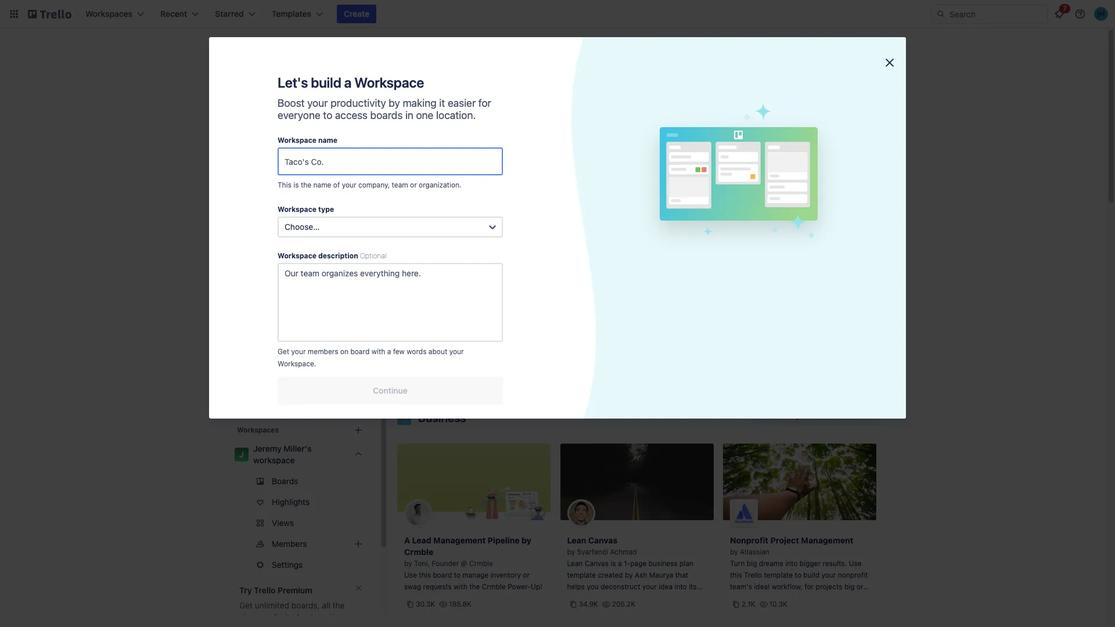 Task type: describe. For each thing, give the bounding box(es) containing it.
you inside lean canvas by syarfandi achmad lean canvas is a 1-page business plan template created by ash maurya that helps you deconstruct your idea into its key assumptions.
[[587, 583, 599, 592]]

or inside nonprofit project management by atlassian turn big dreams into bigger results. use this trello template to build your nonprofit team's ideal workflow, for projects big or small.
[[857, 583, 864, 592]]

template inside lean canvas by syarfandi achmad lean canvas is a 1-page business plan template created by ash maurya that helps you deconstruct your idea into its key assumptions.
[[568, 571, 596, 580]]

want.
[[612, 342, 629, 351]]

your up 131.3k at the bottom of page
[[450, 348, 464, 356]]

that
[[676, 571, 689, 580]]

marketing icon image
[[677, 91, 737, 151]]

this inside tier list by trello engineering team use this template to create a tier list for anything you want. a tier list is a way to rank items in a category from best to worst. this could be: best nba players, goat'd pasta dishes, and tastiest fast food joints.
[[590, 366, 604, 374]]

0 horizontal spatial business
[[253, 102, 287, 112]]

workspace up boost your productivity by making it easier for everyone to access boards in one location.
[[355, 74, 424, 91]]

of
[[334, 181, 340, 189]]

could
[[606, 366, 624, 374]]

0 vertical spatial crmble
[[405, 547, 434, 557]]

1 vertical spatial project
[[253, 290, 280, 300]]

0 vertical spatial marketing link
[[677, 91, 737, 174]]

your right the of
[[342, 181, 357, 189]]

all
[[322, 601, 331, 611]]

0 horizontal spatial this
[[278, 181, 292, 189]]

education icon image
[[537, 91, 597, 151]]

continue button
[[278, 377, 503, 405]]

business
[[649, 560, 678, 568]]

30.3k
[[416, 600, 435, 609]]

18.3k
[[416, 360, 434, 368]]

1 vertical spatial engineering
[[253, 164, 298, 174]]

open information menu image
[[1075, 8, 1087, 20]]

category
[[617, 354, 646, 363]]

2.9k
[[579, 371, 594, 380]]

1 vertical spatial unlimited
[[265, 613, 299, 622]]

is inside tier list by trello engineering team use this template to create a tier list for anything you want. a tier list is a way to rank items in a category from best to worst. this could be: best nba players, goat'd pasta dishes, and tastiest fast food joints.
[[662, 342, 668, 351]]

template inside nonprofit project management by atlassian turn big dreams into bigger results. use this trello template to build your nonprofit team's ideal workflow, for projects big or small.
[[765, 571, 793, 580]]

hr & operations link
[[230, 202, 370, 221]]

manage
[[463, 571, 489, 580]]

1 horizontal spatial project management
[[755, 153, 798, 173]]

settings
[[272, 560, 303, 570]]

location.
[[436, 109, 476, 121]]

1 horizontal spatial education
[[551, 153, 584, 162]]

1 horizontal spatial and
[[445, 187, 465, 201]]

10.3k
[[770, 600, 788, 609]]

inventory
[[491, 571, 521, 580]]

for inside more templates for business button
[[823, 411, 833, 421]]

0 horizontal spatial education
[[253, 144, 291, 153]]

205.2k
[[612, 600, 636, 609]]

1 vertical spatial work
[[284, 311, 302, 321]]

nonprofit project management by atlassian turn big dreams into bigger results. use this trello template to build your nonprofit team's ideal workflow, for projects big or small.
[[731, 536, 869, 603]]

project inside nonprofit project management by atlassian turn big dreams into bigger results. use this trello template to build your nonprofit team's ideal workflow, for projects big or small.
[[771, 536, 800, 546]]

anything
[[568, 342, 596, 351]]

0 vertical spatial canvas
[[589, 536, 618, 546]]

1 vertical spatial project management link
[[230, 286, 370, 305]]

pasta
[[594, 377, 612, 386]]

0 vertical spatial engineering
[[618, 153, 656, 162]]

Workspace name text field
[[278, 148, 503, 176]]

0 horizontal spatial remote work
[[253, 311, 302, 321]]

management down product management link on the top left
[[282, 290, 331, 300]]

words
[[407, 348, 427, 356]]

create
[[344, 9, 370, 19]]

results.
[[823, 560, 848, 568]]

team management link
[[230, 370, 370, 388]]

goat'd
[[568, 377, 592, 386]]

1 vertical spatial list
[[651, 342, 660, 351]]

nonprofit
[[731, 536, 769, 546]]

0 horizontal spatial project management
[[253, 290, 331, 300]]

ash
[[635, 571, 648, 580]]

your inside boost your productivity by making it easier for everyone to access boards in one location.
[[308, 97, 328, 109]]

and inside tier list by trello engineering team use this template to create a tier list for anything you want. a tier list is a way to rank items in a category from best to worst. this could be: best nba players, goat'd pasta dishes, and tastiest fast food joints.
[[640, 377, 652, 386]]

rank
[[568, 354, 582, 363]]

with for a
[[372, 348, 386, 356]]

items
[[584, 354, 602, 363]]

1 vertical spatial name
[[314, 181, 332, 189]]

management down project management icon
[[755, 164, 798, 173]]

project management icon image
[[746, 91, 807, 151]]

engineering icon image
[[607, 91, 667, 151]]

trello team image
[[405, 271, 432, 299]]

workspace for workspace name
[[278, 136, 317, 145]]

team
[[392, 181, 408, 189]]

@
[[461, 560, 468, 568]]

created
[[598, 571, 623, 580]]

131.3k
[[448, 360, 470, 368]]

1 vertical spatial canvas
[[585, 560, 609, 568]]

engineering link for marketing link to the bottom
[[230, 160, 370, 179]]

lead
[[412, 536, 432, 546]]

this inside a lead management pipeline by crmble by toni, founder @ crmble use this board to manage inventory or swag requests with the crmble power-up!
[[419, 571, 431, 580]]

strong
[[492, 331, 513, 339]]

trello inside try trello premium get unlimited boards, all the views, unlimited automation, and more.
[[254, 586, 276, 596]]

about
[[429, 348, 448, 356]]

joints.
[[584, 389, 604, 398]]

get inside "get your members on board with a few words about your workspace."
[[278, 348, 290, 356]]

1 vertical spatial big
[[845, 583, 855, 592]]

workspace for workspace description optional
[[278, 252, 317, 260]]

to up the players,
[[682, 354, 689, 363]]

deconstruct
[[601, 583, 641, 592]]

onboarding
[[405, 342, 442, 351]]

the inside a lead management pipeline by crmble by toni, founder @ crmble use this board to manage inventory or swag requests with the crmble power-up!
[[470, 583, 480, 592]]

by down 1-
[[625, 571, 633, 580]]

into inside lean canvas by syarfandi achmad lean canvas is a 1-page business plan template created by ash maurya that helps you deconstruct your idea into its key assumptions.
[[675, 583, 687, 592]]

try
[[239, 586, 252, 596]]

0 horizontal spatial best
[[638, 366, 652, 374]]

1-
[[624, 560, 631, 568]]

2 vertical spatial crmble
[[482, 583, 506, 592]]

toni,
[[414, 560, 430, 568]]

workflow,
[[772, 583, 803, 592]]

2.1k
[[742, 600, 756, 609]]

management for lead
[[434, 536, 486, 546]]

by left toni, at the bottom of the page
[[405, 560, 412, 568]]

into inside nonprofit project management by atlassian turn big dreams into bigger results. use this trello template to build your nonprofit team's ideal workflow, for projects big or small.
[[786, 560, 798, 568]]

the inside try trello premium get unlimited boards, all the views, unlimited automation, and more.
[[333, 601, 345, 611]]

185.8k
[[449, 600, 472, 609]]

with for this
[[515, 331, 528, 339]]

premium
[[278, 586, 312, 596]]

its
[[689, 583, 697, 592]]

1 vertical spatial design
[[486, 153, 509, 162]]

use inside tier list by trello engineering team use this template to create a tier list for anything you want. a tier list is a way to rank items in a category from best to worst. this could be: best nba players, goat'd pasta dishes, and tastiest fast food joints.
[[568, 331, 580, 339]]

turn
[[731, 560, 745, 568]]

team management
[[253, 374, 325, 384]]

for inside boost your productivity by making it easier for everyone to access boards in one location.
[[479, 97, 492, 109]]

management down workspace.
[[276, 374, 325, 384]]

let's build a workspace
[[278, 74, 424, 91]]

a up productivity at the top of page
[[344, 74, 352, 91]]

board inside "get your members on board with a few words about your workspace."
[[351, 348, 370, 356]]

swag
[[405, 583, 421, 592]]

2 lean from the top
[[568, 560, 583, 568]]

34.9k
[[579, 600, 599, 609]]

workspace.
[[278, 360, 316, 368]]

easier
[[448, 97, 476, 109]]

0 horizontal spatial the
[[301, 181, 312, 189]]

product management
[[253, 269, 334, 279]]

by left syarfandi
[[568, 548, 575, 557]]

lean canvas by syarfandi achmad lean canvas is a 1-page business plan template created by ash maurya that helps you deconstruct your idea into its key assumptions.
[[568, 536, 697, 603]]

Search field
[[946, 5, 1048, 23]]

0 horizontal spatial is
[[294, 181, 299, 189]]

requests
[[423, 583, 452, 592]]

support link
[[230, 349, 370, 367]]

in inside tier list by trello engineering team use this template to create a tier list for anything you want. a tier list is a way to rank items in a category from best to worst. this could be: best nba players, goat'd pasta dishes, and tastiest fast food joints.
[[604, 354, 610, 363]]

new
[[418, 187, 442, 201]]

0 horizontal spatial big
[[747, 560, 758, 568]]

organization.
[[419, 181, 462, 189]]

design link for engineering link corresponding to marketing link to the bottom
[[230, 119, 370, 137]]

this inside nonprofit project management by atlassian turn big dreams into bigger results. use this trello template to build your nonprofit team's ideal workflow, for projects big or small.
[[731, 571, 743, 580]]

design icon image
[[467, 91, 528, 151]]

0 vertical spatial tier
[[664, 331, 675, 339]]

worst.
[[568, 366, 588, 374]]

workspace for workspace type
[[278, 205, 317, 214]]

remote work icon image
[[816, 91, 876, 151]]

a up "could"
[[611, 354, 615, 363]]

helps
[[568, 583, 585, 592]]

0 vertical spatial remote work link
[[816, 91, 876, 174]]

workspaces
[[237, 426, 279, 435]]

product
[[253, 269, 283, 279]]

create button
[[337, 5, 377, 23]]

everyone
[[278, 109, 321, 121]]

dreams
[[760, 560, 784, 568]]

by inside nonprofit project management by atlassian turn big dreams into bigger results. use this trello template to build your nonprofit team's ideal workflow, for projects big or small.
[[731, 548, 739, 557]]

highlights link
[[230, 493, 370, 512]]

tier
[[568, 307, 583, 317]]

1 vertical spatial marketing
[[253, 185, 291, 195]]

few
[[393, 348, 405, 356]]

by inside tier list by trello engineering team use this template to create a tier list for anything you want. a tier list is a way to rank items in a category from best to worst. this could be: best nba players, goat'd pasta dishes, and tastiest fast food joints.
[[568, 319, 575, 328]]

to up want. on the right of page
[[627, 331, 634, 339]]

help
[[405, 331, 420, 339]]

0 horizontal spatial team
[[253, 374, 274, 384]]

1 lean from the top
[[568, 536, 587, 546]]

try trello premium get unlimited boards, all the views, unlimited automation, and more.
[[239, 586, 346, 628]]

a inside a lead management pipeline by crmble by toni, founder @ crmble use this board to manage inventory or swag requests with the crmble power-up!
[[405, 536, 410, 546]]

players,
[[671, 366, 696, 374]]

0 vertical spatial remote
[[824, 153, 849, 162]]

1 horizontal spatial business
[[418, 411, 466, 425]]

0 horizontal spatial remote work link
[[230, 307, 370, 325]]

get inside try trello premium get unlimited boards, all the views, unlimited automation, and more.
[[239, 601, 253, 611]]

pipeline
[[488, 536, 520, 546]]

achmad
[[611, 548, 637, 557]]

2 business icon image from the top
[[398, 411, 411, 425]]

1 horizontal spatial marketing
[[690, 153, 723, 162]]

0 vertical spatial or
[[410, 181, 417, 189]]

management for project
[[802, 536, 854, 546]]

fast
[[680, 377, 693, 386]]



Task type: locate. For each thing, give the bounding box(es) containing it.
marketing up &
[[253, 185, 291, 195]]

on
[[341, 348, 349, 356]]

you up assumptions.
[[587, 583, 599, 592]]

create a workspace image
[[352, 424, 366, 438]]

use up swag
[[405, 571, 417, 580]]

this down items
[[590, 366, 604, 374]]

it
[[440, 97, 445, 109]]

tier right create
[[664, 331, 675, 339]]

1 horizontal spatial marketing link
[[677, 91, 737, 174]]

0 vertical spatial project
[[765, 153, 788, 162]]

build inside nonprofit project management by atlassian turn big dreams into bigger results. use this trello template to build your nonprofit team's ideal workflow, for projects big or small.
[[804, 571, 820, 580]]

remote work
[[824, 153, 868, 162], [253, 311, 302, 321]]

syarfandi
[[577, 548, 609, 557]]

build down bigger
[[804, 571, 820, 580]]

1 horizontal spatial remote work
[[824, 153, 868, 162]]

0 vertical spatial design
[[253, 123, 279, 133]]

with
[[515, 331, 528, 339], [372, 348, 386, 356], [454, 583, 468, 592]]

members link
[[230, 535, 370, 554]]

access
[[335, 109, 368, 121]]

template
[[596, 331, 625, 339], [568, 571, 596, 580], [765, 571, 793, 580]]

big down nonprofit
[[845, 583, 855, 592]]

type
[[318, 205, 334, 214]]

1 vertical spatial the
[[470, 583, 480, 592]]

management
[[434, 536, 486, 546], [802, 536, 854, 546]]

a left way
[[670, 342, 674, 351]]

get up workspace.
[[278, 348, 290, 356]]

your inside nonprofit project management by atlassian turn big dreams into bigger results. use this trello template to build your nonprofit team's ideal workflow, for projects big or small.
[[822, 571, 837, 580]]

1 vertical spatial is
[[662, 342, 668, 351]]

1 vertical spatial tier
[[638, 342, 649, 351]]

2 vertical spatial or
[[857, 583, 864, 592]]

Our team organizes everything here. text field
[[278, 263, 503, 342]]

1 horizontal spatial in
[[604, 354, 610, 363]]

project management down project management icon
[[755, 153, 798, 173]]

use inside a lead management pipeline by crmble by toni, founder @ crmble use this board to manage inventory or swag requests with the crmble power-up!
[[405, 571, 417, 580]]

name left the of
[[314, 181, 332, 189]]

templates right the more
[[782, 411, 821, 421]]

management down productivity link
[[285, 269, 334, 279]]

business link
[[230, 98, 370, 116]]

by
[[389, 97, 400, 109], [568, 319, 575, 328], [522, 536, 532, 546], [568, 548, 575, 557], [731, 548, 739, 557], [405, 560, 412, 568], [625, 571, 633, 580]]

the up workspace type
[[301, 181, 312, 189]]

a inside lean canvas by syarfandi achmad lean canvas is a 1-page business plan template created by ash maurya that helps you deconstruct your idea into its key assumptions.
[[618, 560, 622, 568]]

nba
[[654, 366, 669, 374]]

project down project management icon
[[765, 153, 788, 162]]

and down views,
[[239, 624, 253, 628]]

0 vertical spatial a
[[631, 342, 636, 351]]

more
[[760, 411, 780, 421]]

2 horizontal spatial use
[[850, 560, 862, 568]]

search image
[[937, 9, 946, 19]]

use for nonprofit project management
[[850, 560, 862, 568]]

1 vertical spatial crmble
[[470, 560, 493, 568]]

1 vertical spatial a
[[405, 536, 410, 546]]

a
[[344, 74, 352, 91], [658, 331, 662, 339], [670, 342, 674, 351], [387, 348, 391, 356], [611, 354, 615, 363], [618, 560, 622, 568]]

tastiest
[[654, 377, 678, 386]]

productivity
[[253, 248, 298, 258]]

with inside a lead management pipeline by crmble by toni, founder @ crmble use this board to manage inventory or swag requests with the crmble power-up!
[[454, 583, 468, 592]]

board right "on"
[[351, 348, 370, 356]]

best down way
[[666, 354, 680, 363]]

management up results. at the bottom right of page
[[802, 536, 854, 546]]

list
[[677, 331, 687, 339], [651, 342, 660, 351]]

board down founder in the bottom left of the page
[[433, 571, 452, 580]]

trello inside tier list by trello engineering team use this template to create a tier list for anything you want. a tier list is a way to rank items in a category from best to worst. this could be: best nba players, goat'd pasta dishes, and tastiest fast food joints.
[[577, 319, 596, 328]]

templates right notable
[[510, 187, 564, 201]]

views link
[[230, 514, 370, 533]]

0 vertical spatial project management link
[[746, 91, 807, 174]]

canvas down syarfandi
[[585, 560, 609, 568]]

project management down product management
[[253, 290, 331, 300]]

the
[[301, 181, 312, 189], [470, 583, 480, 592], [333, 601, 345, 611]]

into down that
[[675, 583, 687, 592]]

2 vertical spatial project
[[771, 536, 800, 546]]

boost your productivity by making it easier for everyone to access boards in one location.
[[278, 97, 492, 121]]

personal
[[253, 227, 286, 237]]

0 vertical spatial trello
[[577, 319, 596, 328]]

engineering up &
[[253, 164, 298, 174]]

2 horizontal spatial or
[[857, 583, 864, 592]]

and right dishes,
[[640, 377, 652, 386]]

this up hr & operations
[[278, 181, 292, 189]]

is up from
[[662, 342, 668, 351]]

way
[[676, 342, 688, 351]]

for up the players,
[[689, 331, 698, 339]]

this
[[530, 331, 542, 339], [582, 331, 594, 339], [419, 571, 431, 580], [731, 571, 743, 580]]

0 vertical spatial templates
[[510, 187, 564, 201]]

1 horizontal spatial engineering link
[[607, 91, 667, 174]]

to inside nonprofit project management by atlassian turn big dreams into bigger results. use this trello template to build your nonprofit team's ideal workflow, for projects big or small.
[[795, 571, 802, 580]]

1 business icon image from the top
[[398, 91, 458, 151]]

templates
[[253, 80, 293, 90]]

list
[[585, 307, 600, 317]]

design link for engineering link associated with the topmost marketing link
[[467, 91, 528, 174]]

education
[[253, 144, 291, 153], [551, 153, 584, 162]]

1 horizontal spatial the
[[333, 601, 345, 611]]

notable
[[468, 187, 508, 201]]

0 vertical spatial this
[[278, 181, 292, 189]]

0 vertical spatial build
[[311, 74, 342, 91]]

1 vertical spatial you
[[587, 583, 599, 592]]

0 horizontal spatial or
[[410, 181, 417, 189]]

to up workflow,
[[795, 571, 802, 580]]

highlights
[[272, 498, 310, 507]]

this right strong at bottom
[[530, 331, 542, 339]]

business inside button
[[836, 411, 870, 421]]

management up @
[[434, 536, 486, 546]]

power-
[[508, 583, 531, 592]]

0 vertical spatial you
[[598, 342, 610, 351]]

0 horizontal spatial with
[[372, 348, 386, 356]]

1 vertical spatial remote work
[[253, 311, 302, 321]]

1 vertical spatial team
[[253, 374, 274, 384]]

1 vertical spatial trello
[[745, 571, 763, 580]]

trello engineering team image
[[568, 271, 595, 299]]

crmble up the manage
[[470, 560, 493, 568]]

template inside tier list by trello engineering team use this template to create a tier list for anything you want. a tier list is a way to rank items in a category from best to worst. this could be: best nba players, goat'd pasta dishes, and tastiest fast food joints.
[[596, 331, 625, 339]]

0 vertical spatial work
[[851, 153, 868, 162]]

members
[[272, 539, 307, 549]]

help new employees start strong with this onboarding template.
[[405, 331, 542, 351]]

to inside a lead management pipeline by crmble by toni, founder @ crmble use this board to manage inventory or swag requests with the crmble power-up!
[[454, 571, 461, 580]]

1 horizontal spatial project management link
[[746, 91, 807, 174]]

plan
[[680, 560, 694, 568]]

operations
[[275, 206, 316, 216]]

by down "tier"
[[568, 319, 575, 328]]

0 vertical spatial is
[[294, 181, 299, 189]]

1 horizontal spatial design
[[486, 153, 509, 162]]

1 vertical spatial remote
[[253, 311, 282, 321]]

1 horizontal spatial board
[[433, 571, 452, 580]]

design
[[253, 123, 279, 133], [486, 153, 509, 162]]

with inside help new employees start strong with this onboarding template.
[[515, 331, 528, 339]]

1 vertical spatial build
[[804, 571, 820, 580]]

automation,
[[302, 613, 346, 622]]

atlassian image
[[731, 500, 758, 528]]

in left one
[[406, 109, 414, 121]]

trello team image
[[731, 271, 758, 299]]

education link
[[537, 91, 597, 174], [230, 139, 370, 158]]

1 vertical spatial marketing link
[[230, 181, 370, 200]]

by left making
[[389, 97, 400, 109]]

your up projects
[[822, 571, 837, 580]]

employees
[[437, 331, 472, 339]]

in inside boost your productivity by making it easier for everyone to access boards in one location.
[[406, 109, 414, 121]]

team up create
[[638, 319, 656, 328]]

engineering link for the topmost marketing link
[[607, 91, 667, 174]]

1 horizontal spatial get
[[278, 348, 290, 356]]

2 vertical spatial trello
[[254, 586, 276, 596]]

0 horizontal spatial education link
[[230, 139, 370, 158]]

boost
[[278, 97, 305, 109]]

to right way
[[690, 342, 697, 351]]

name
[[318, 136, 338, 145], [314, 181, 332, 189]]

or up power- at the bottom of the page
[[523, 571, 530, 580]]

with inside "get your members on board with a few words about your workspace."
[[372, 348, 386, 356]]

into
[[786, 560, 798, 568], [675, 583, 687, 592]]

trello up 'ideal'
[[745, 571, 763, 580]]

use up anything at the bottom right of page
[[568, 331, 580, 339]]

trello right try
[[254, 586, 276, 596]]

canvas
[[589, 536, 618, 546], [585, 560, 609, 568]]

a lead management pipeline by crmble by toni, founder @ crmble use this board to manage inventory or swag requests with the crmble power-up!
[[405, 536, 543, 592]]

by inside boost your productivity by making it easier for everyone to access boards in one location.
[[389, 97, 400, 109]]

0 vertical spatial best
[[666, 354, 680, 363]]

team inside tier list by trello engineering team use this template to create a tier list for anything you want. a tier list is a way to rank items in a category from best to worst. this could be: best nba players, goat'd pasta dishes, and tastiest fast food joints.
[[638, 319, 656, 328]]

or inside a lead management pipeline by crmble by toni, founder @ crmble use this board to manage inventory or swag requests with the crmble power-up!
[[523, 571, 530, 580]]

1 horizontal spatial tier
[[664, 331, 675, 339]]

1 vertical spatial project management
[[253, 290, 331, 300]]

one
[[416, 109, 434, 121]]

you inside tier list by trello engineering team use this template to create a tier list for anything you want. a tier list is a way to rank items in a category from best to worst. this could be: best nba players, goat'd pasta dishes, and tastiest fast food joints.
[[598, 342, 610, 351]]

0 vertical spatial remote work
[[824, 153, 868, 162]]

jeremy miller (jeremymiller198) image
[[1095, 7, 1109, 21]]

business icon image
[[398, 91, 458, 151], [398, 411, 411, 425]]

lean down syarfandi
[[568, 560, 583, 568]]

1 horizontal spatial education link
[[537, 91, 597, 174]]

add image
[[352, 538, 366, 552]]

project down product
[[253, 290, 280, 300]]

founder
[[432, 560, 459, 568]]

management inside a lead management pipeline by crmble by toni, founder @ crmble use this board to manage inventory or swag requests with the crmble power-up!
[[434, 536, 486, 546]]

1 horizontal spatial management
[[802, 536, 854, 546]]

0 horizontal spatial management
[[434, 536, 486, 546]]

2 vertical spatial with
[[454, 583, 468, 592]]

0 horizontal spatial a
[[405, 536, 410, 546]]

1 horizontal spatial big
[[845, 583, 855, 592]]

primary element
[[0, 0, 1116, 28]]

board
[[351, 348, 370, 356], [433, 571, 452, 580]]

this
[[278, 181, 292, 189], [590, 366, 604, 374]]

management inside nonprofit project management by atlassian turn big dreams into bigger results. use this trello template to build your nonprofit team's ideal workflow, for projects big or small.
[[802, 536, 854, 546]]

0 vertical spatial the
[[301, 181, 312, 189]]

0 horizontal spatial build
[[311, 74, 342, 91]]

design down boost
[[253, 123, 279, 133]]

page
[[631, 560, 647, 568]]

1 horizontal spatial trello
[[577, 319, 596, 328]]

productivity link
[[230, 244, 370, 263]]

a left 1-
[[618, 560, 622, 568]]

workspace up product management
[[278, 252, 317, 260]]

or down nonprofit
[[857, 583, 864, 592]]

project up "dreams"
[[771, 536, 800, 546]]

a left few
[[387, 348, 391, 356]]

is up operations
[[294, 181, 299, 189]]

education link for engineering link corresponding to marketing link to the bottom
[[230, 139, 370, 158]]

use up nonprofit
[[850, 560, 862, 568]]

for left projects
[[805, 583, 814, 592]]

support
[[253, 353, 284, 363]]

education down education icon
[[551, 153, 584, 162]]

2 horizontal spatial and
[[640, 377, 652, 386]]

small.
[[731, 595, 750, 603]]

0 horizontal spatial get
[[239, 601, 253, 611]]

canvas up syarfandi
[[589, 536, 618, 546]]

a inside tier list by trello engineering team use this template to create a tier list for anything you want. a tier list is a way to rank items in a category from best to worst. this could be: best nba players, goat'd pasta dishes, and tastiest fast food joints.
[[631, 342, 636, 351]]

hr
[[253, 206, 265, 216]]

trello
[[577, 319, 596, 328], [745, 571, 763, 580], [254, 586, 276, 596]]

your inside lean canvas by syarfandi achmad lean canvas is a 1-page business plan template created by ash maurya that helps you deconstruct your idea into its key assumptions.
[[643, 583, 657, 592]]

for right the more
[[823, 411, 833, 421]]

this up anything at the bottom right of page
[[582, 331, 594, 339]]

this down "turn"
[[731, 571, 743, 580]]

for inside tier list by trello engineering team use this template to create a tier list for anything you want. a tier list is a way to rank items in a category from best to worst. this could be: best nba players, goat'd pasta dishes, and tastiest fast food joints.
[[689, 331, 698, 339]]

1 horizontal spatial use
[[568, 331, 580, 339]]

1 vertical spatial business icon image
[[398, 411, 411, 425]]

1 horizontal spatial design link
[[467, 91, 528, 174]]

to inside boost your productivity by making it easier for everyone to access boards in one location.
[[323, 109, 333, 121]]

0 vertical spatial unlimited
[[255, 601, 289, 611]]

education link for engineering link associated with the topmost marketing link
[[537, 91, 597, 174]]

engineering up want. on the right of page
[[597, 319, 636, 328]]

0 horizontal spatial into
[[675, 583, 687, 592]]

2 vertical spatial is
[[611, 560, 616, 568]]

marketing down marketing icon
[[690, 153, 723, 162]]

1 vertical spatial lean
[[568, 560, 583, 568]]

from
[[648, 354, 664, 363]]

1 management from the left
[[434, 536, 486, 546]]

1 vertical spatial remote work link
[[230, 307, 370, 325]]

settings link
[[230, 556, 370, 575]]

j
[[239, 450, 244, 460]]

to
[[323, 109, 333, 121], [627, 331, 634, 339], [690, 342, 697, 351], [682, 354, 689, 363], [454, 571, 461, 580], [795, 571, 802, 580]]

name down access
[[318, 136, 338, 145]]

remote work up support
[[253, 311, 302, 321]]

toni, founder @ crmble image
[[405, 500, 432, 528]]

design down "design icon"
[[486, 153, 509, 162]]

a inside "get your members on board with a few words about your workspace."
[[387, 348, 391, 356]]

syarfandi achmad image
[[568, 500, 595, 528]]

workspace description optional
[[278, 252, 387, 260]]

0 horizontal spatial templates
[[510, 187, 564, 201]]

0 vertical spatial marketing
[[690, 153, 723, 162]]

templates inside button
[[782, 411, 821, 421]]

use inside nonprofit project management by atlassian turn big dreams into bigger results. use this trello template to build your nonprofit team's ideal workflow, for projects big or small.
[[850, 560, 862, 568]]

with up the 185.8k
[[454, 583, 468, 592]]

up!
[[531, 583, 543, 592]]

2 management from the left
[[802, 536, 854, 546]]

1 horizontal spatial work
[[851, 153, 868, 162]]

the right 'all'
[[333, 601, 345, 611]]

0 horizontal spatial remote
[[253, 311, 282, 321]]

management
[[755, 164, 798, 173], [285, 269, 334, 279], [282, 290, 331, 300], [276, 374, 325, 384]]

template up helps
[[568, 571, 596, 580]]

ideal
[[755, 583, 770, 592]]

by right the pipeline
[[522, 536, 532, 546]]

engineering inside tier list by trello engineering team use this template to create a tier list for anything you want. a tier list is a way to rank items in a category from best to worst. this could be: best nba players, goat'd pasta dishes, and tastiest fast food joints.
[[597, 319, 636, 328]]

personal link
[[230, 223, 370, 242]]

&
[[267, 206, 272, 216]]

list up from
[[651, 342, 660, 351]]

bigger
[[800, 560, 821, 568]]

0 vertical spatial list
[[677, 331, 687, 339]]

1 vertical spatial into
[[675, 583, 687, 592]]

7 notifications image
[[1053, 7, 1067, 21]]

1 horizontal spatial a
[[631, 342, 636, 351]]

best right be:
[[638, 366, 652, 374]]

1 vertical spatial with
[[372, 348, 386, 356]]

team down support
[[253, 374, 274, 384]]

board inside a lead management pipeline by crmble by toni, founder @ crmble use this board to manage inventory or swag requests with the crmble power-up!
[[433, 571, 452, 580]]

boards,
[[292, 601, 320, 611]]

1 vertical spatial board
[[433, 571, 452, 580]]

workspace down everyone
[[278, 136, 317, 145]]

to left access
[[323, 109, 333, 121]]

you up items
[[598, 342, 610, 351]]

create
[[636, 331, 656, 339]]

workspace
[[253, 456, 295, 466]]

your up workspace.
[[291, 348, 306, 356]]

0 vertical spatial team
[[638, 319, 656, 328]]

workspace up the choose… at the left of page
[[278, 205, 317, 214]]

food
[[568, 389, 582, 398]]

miller's
[[284, 444, 312, 454]]

0 vertical spatial name
[[318, 136, 338, 145]]

trello down the list
[[577, 319, 596, 328]]

templates link
[[230, 74, 370, 95]]

by up "turn"
[[731, 548, 739, 557]]

making
[[403, 97, 437, 109]]

and right new
[[445, 187, 465, 201]]

a right create
[[658, 331, 662, 339]]

engineering down the engineering icon
[[618, 153, 656, 162]]

0 vertical spatial use
[[568, 331, 580, 339]]

trello inside nonprofit project management by atlassian turn big dreams into bigger results. use this trello template to build your nonprofit team's ideal workflow, for projects big or small.
[[745, 571, 763, 580]]

work down product management
[[284, 311, 302, 321]]

a left the lead
[[405, 536, 410, 546]]

crmble down the lead
[[405, 547, 434, 557]]

description
[[318, 252, 358, 260]]

marketing
[[690, 153, 723, 162], [253, 185, 291, 195]]

1 vertical spatial best
[[638, 366, 652, 374]]

is up 'created'
[[611, 560, 616, 568]]

with right strong at bottom
[[515, 331, 528, 339]]

1 horizontal spatial with
[[454, 583, 468, 592]]

crmble down inventory
[[482, 583, 506, 592]]

and inside try trello premium get unlimited boards, all the views, unlimited automation, and more.
[[239, 624, 253, 628]]

key
[[568, 595, 579, 603]]

continue
[[373, 386, 408, 396]]

build right let's
[[311, 74, 342, 91]]

0 vertical spatial into
[[786, 560, 798, 568]]

jeremy miller's workspace
[[253, 444, 312, 466]]

optional
[[360, 252, 387, 260]]

2 vertical spatial use
[[405, 571, 417, 580]]

new
[[422, 331, 435, 339]]

this inside help new employees start strong with this onboarding template.
[[530, 331, 542, 339]]

0 vertical spatial board
[[351, 348, 370, 356]]

is inside lean canvas by syarfandi achmad lean canvas is a 1-page business plan template created by ash maurya that helps you deconstruct your idea into its key assumptions.
[[611, 560, 616, 568]]

this inside tier list by trello engineering team use this template to create a tier list for anything you want. a tier list is a way to rank items in a category from best to worst. this could be: best nba players, goat'd pasta dishes, and tastiest fast food joints.
[[582, 331, 594, 339]]

0 horizontal spatial and
[[239, 624, 253, 628]]

2 vertical spatial and
[[239, 624, 253, 628]]

1 horizontal spatial best
[[666, 354, 680, 363]]

more templates for business button
[[753, 407, 877, 425]]

list up way
[[677, 331, 687, 339]]

templates
[[510, 187, 564, 201], [782, 411, 821, 421]]

for inside nonprofit project management by atlassian turn big dreams into bigger results. use this trello template to build your nonprofit team's ideal workflow, for projects big or small.
[[805, 583, 814, 592]]

1 horizontal spatial list
[[677, 331, 687, 339]]

into left bigger
[[786, 560, 798, 568]]

get up views,
[[239, 601, 253, 611]]

your down templates link
[[308, 97, 328, 109]]

use for a lead management pipeline by crmble
[[405, 571, 417, 580]]



Task type: vqa. For each thing, say whether or not it's contained in the screenshot.
about
yes



